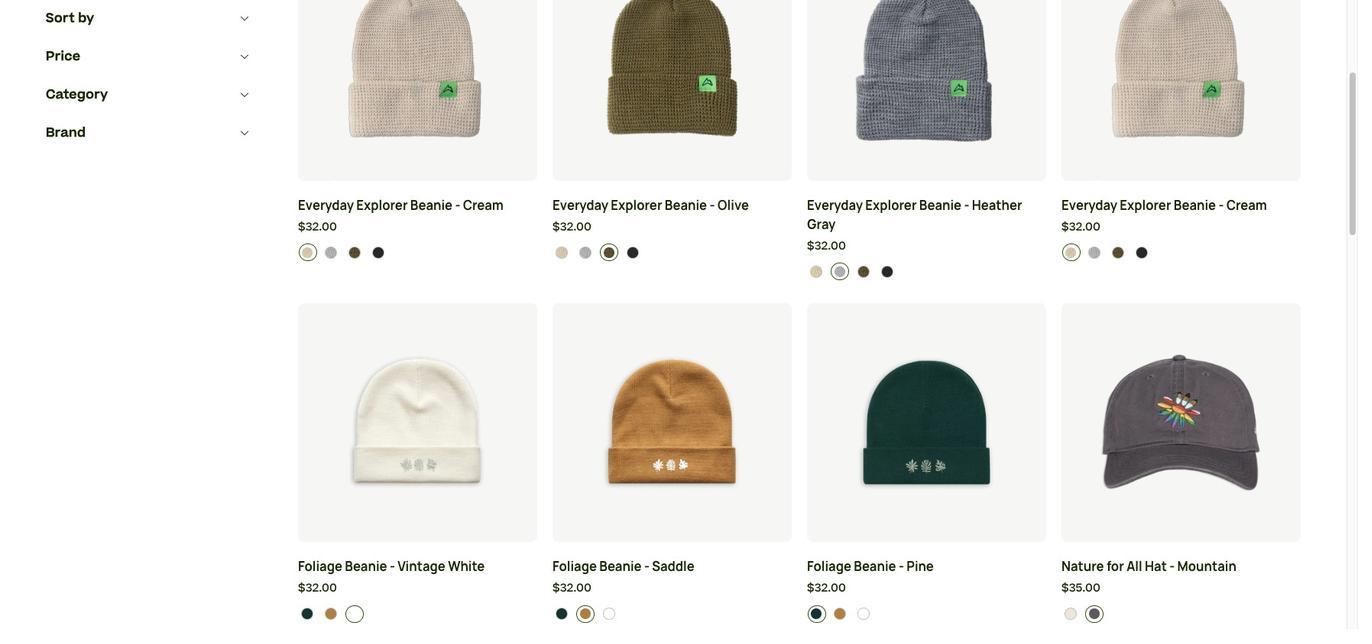 Task type: locate. For each thing, give the bounding box(es) containing it.
everyday explorer beanie - cream link for heather gray image for $32.00
[[298, 196, 537, 215]]

vintage white image
[[348, 608, 361, 621], [603, 608, 615, 621]]

1 horizontal spatial heather gray image
[[834, 266, 846, 278]]

by
[[78, 9, 94, 28]]

beanie
[[410, 197, 453, 214], [665, 197, 707, 214], [919, 197, 962, 214], [1174, 197, 1216, 214], [345, 559, 387, 576], [599, 559, 642, 576], [854, 559, 896, 576]]

1 vertical spatial olive radio
[[855, 263, 873, 281]]

cream radio for everyday explorer beanie - heather gray
[[807, 263, 826, 281]]

Olive radio
[[346, 244, 364, 261], [600, 244, 618, 261]]

0 horizontal spatial black radio
[[624, 244, 642, 261]]

1 foliage from the left
[[298, 559, 342, 576]]

2 horizontal spatial foliage
[[807, 559, 851, 576]]

1 vertical spatial heather gray image
[[834, 266, 846, 278]]

cream image
[[1065, 247, 1077, 259], [810, 266, 822, 278]]

0 horizontal spatial cream radio
[[298, 244, 317, 261]]

saddle image for foliage beanie - pine
[[834, 608, 846, 621]]

1 vintage white radio from the left
[[346, 606, 364, 623]]

0 vertical spatial cream image
[[1065, 247, 1077, 259]]

- inside foliage beanie - saddle $32.00
[[644, 559, 650, 576]]

1 black image from the left
[[372, 247, 384, 259]]

2 everyday explorer beanie - cream $32.00 from the left
[[1062, 197, 1267, 235]]

0 horizontal spatial black image
[[372, 247, 384, 259]]

0 horizontal spatial vintage white image
[[348, 608, 361, 621]]

saddle radio for foliage beanie - saddle
[[577, 606, 595, 623]]

mountain image
[[1088, 608, 1100, 621]]

everyday explorer beanie - cream link for heather gray icon for everyday explorer beanie - cream
[[1062, 196, 1301, 215]]

price
[[46, 47, 80, 66]]

0 horizontal spatial saddle radio
[[577, 606, 595, 623]]

1 horizontal spatial olive radio
[[1109, 244, 1127, 261]]

foliage beanie - saddle link
[[553, 558, 792, 577]]

3 explorer from the left
[[865, 197, 917, 214]]

everyday explorer beanie - olive link
[[553, 196, 792, 215]]

Heather Gray radio
[[322, 244, 340, 261], [831, 263, 849, 281]]

cream radio for everyday explorer beanie - cream
[[1062, 244, 1080, 261]]

2 vintage white radio from the left
[[600, 606, 618, 623]]

$32.00 link for saddle icon
[[298, 581, 537, 598]]

0 vertical spatial heather gray radio
[[322, 244, 340, 261]]

vintage white radio right saddle radio
[[346, 606, 364, 623]]

1 horizontal spatial cream
[[1226, 197, 1267, 214]]

cream image for nature for all hat - mountain
[[1065, 608, 1077, 621]]

2 everyday from the left
[[553, 197, 608, 214]]

1 horizontal spatial pine image
[[556, 608, 568, 621]]

0 horizontal spatial pine radio
[[298, 606, 317, 623]]

cream
[[463, 197, 503, 214], [1226, 197, 1267, 214]]

pine image left saddle icon
[[301, 608, 313, 621]]

2 heather gray image from the left
[[1088, 247, 1100, 259]]

$32.00 inside everyday explorer beanie - olive $32.00
[[553, 219, 591, 235]]

0 horizontal spatial olive radio
[[346, 244, 364, 261]]

1 horizontal spatial black radio
[[1133, 244, 1151, 261]]

2 horizontal spatial cream image
[[1065, 608, 1077, 621]]

category button
[[46, 76, 252, 114]]

foliage inside foliage beanie - saddle $32.00
[[553, 559, 597, 576]]

$32.00
[[298, 219, 337, 235], [553, 219, 591, 235], [1062, 219, 1100, 235], [807, 238, 846, 254], [298, 581, 337, 597], [553, 581, 591, 597], [807, 581, 846, 597]]

vintage white radio for vintage
[[346, 606, 364, 623]]

4 explorer from the left
[[1120, 197, 1171, 214]]

- inside everyday explorer beanie - heather gray $32.00
[[964, 197, 969, 214]]

1 heather gray radio from the left
[[577, 244, 595, 261]]

explorer inside everyday explorer beanie - heather gray $32.00
[[865, 197, 917, 214]]

1 vertical spatial heather gray radio
[[831, 263, 849, 281]]

1 heather gray image from the left
[[579, 247, 591, 259]]

option group
[[298, 244, 538, 261], [553, 244, 792, 261], [1062, 244, 1301, 261], [807, 263, 1047, 281], [298, 606, 538, 623], [553, 606, 792, 623], [807, 606, 1047, 623], [1062, 606, 1301, 623]]

Pine radio
[[298, 606, 317, 623], [807, 606, 826, 623]]

Cream radio
[[1062, 244, 1080, 261], [1062, 606, 1080, 623]]

pine image left vintage white icon
[[810, 608, 822, 621]]

everyday inside everyday explorer beanie - olive $32.00
[[553, 197, 608, 214]]

black image
[[372, 247, 384, 259], [626, 247, 639, 259], [1135, 247, 1148, 259]]

1 explorer from the left
[[356, 197, 408, 214]]

pine radio left saddle icon
[[298, 606, 317, 623]]

1 horizontal spatial vintage white image
[[603, 608, 615, 621]]

-
[[455, 197, 460, 214], [710, 197, 715, 214], [964, 197, 969, 214], [1219, 197, 1224, 214], [390, 559, 395, 576], [644, 559, 650, 576], [899, 559, 904, 576], [1169, 559, 1175, 576]]

2 cream radio from the top
[[1062, 606, 1080, 623]]

2 horizontal spatial cream radio
[[807, 263, 826, 281]]

everyday for everyday explorer beanie - heather gray link
[[807, 197, 863, 214]]

$32.00 inside foliage beanie - saddle $32.00
[[553, 581, 591, 597]]

pine radio for foliage beanie - pine
[[807, 606, 826, 623]]

olive image inside option
[[348, 247, 361, 259]]

0 vertical spatial heather gray image
[[325, 247, 337, 259]]

1 black radio from the left
[[369, 244, 388, 261]]

$32.00 link for heather gray icon related to everyday explorer beanie - olive
[[553, 219, 792, 236]]

$32.00 link for heather gray image for gray
[[807, 238, 1046, 255]]

vintage white image down foliage beanie - saddle $32.00
[[603, 608, 615, 621]]

0 horizontal spatial heather gray radio
[[322, 244, 340, 261]]

cream image
[[301, 247, 313, 259], [556, 247, 568, 259], [1065, 608, 1077, 621]]

$32.00 link for heather gray icon for everyday explorer beanie - cream
[[1062, 219, 1301, 236]]

Saddle radio
[[322, 606, 340, 623]]

0 horizontal spatial everyday explorer beanie - cream $32.00
[[298, 197, 503, 235]]

everyday
[[298, 197, 354, 214], [553, 197, 608, 214], [807, 197, 863, 214], [1062, 197, 1117, 214]]

option group for foliage beanie - vintage white link
[[298, 606, 538, 623]]

2 horizontal spatial pine image
[[810, 608, 822, 621]]

cream image inside radio
[[1065, 608, 1077, 621]]

foliage inside foliage beanie - pine $32.00
[[807, 559, 851, 576]]

1 saddle radio from the left
[[577, 606, 595, 623]]

2 heather gray radio from the left
[[1085, 244, 1104, 261]]

1 cream from the left
[[463, 197, 503, 214]]

Black radio
[[369, 244, 388, 261], [1133, 244, 1151, 261]]

1 everyday explorer beanie - cream $32.00 from the left
[[298, 197, 503, 235]]

heather gray radio for everyday explorer beanie - cream
[[1085, 244, 1104, 261]]

3 foliage from the left
[[807, 559, 851, 576]]

heather gray radio for gray
[[831, 263, 849, 281]]

1 horizontal spatial olive radio
[[600, 244, 618, 261]]

beanie inside foliage beanie - pine $32.00
[[854, 559, 896, 576]]

saddle image right pine option
[[579, 608, 591, 621]]

pine image inside pine option
[[556, 608, 568, 621]]

vintage white image right saddle radio
[[348, 608, 361, 621]]

3 pine image from the left
[[810, 608, 822, 621]]

2 olive radio from the left
[[600, 244, 618, 261]]

foliage beanie - vintage white link
[[298, 558, 537, 577]]

$32.00 link for heather gray image for $32.00
[[298, 219, 537, 236]]

1 pine radio from the left
[[298, 606, 317, 623]]

1 horizontal spatial everyday explorer beanie - cream $32.00
[[1062, 197, 1267, 235]]

1 cream radio from the top
[[1062, 244, 1080, 261]]

foliage beanie - saddle $32.00
[[553, 559, 695, 597]]

2 saddle image from the left
[[834, 608, 846, 621]]

beanie inside foliage beanie - saddle $32.00
[[599, 559, 642, 576]]

3 black image from the left
[[1135, 247, 1148, 259]]

1 horizontal spatial pine radio
[[807, 606, 826, 623]]

1 horizontal spatial heather gray image
[[1088, 247, 1100, 259]]

2 horizontal spatial olive image
[[1112, 247, 1124, 259]]

saddle radio left vintage white icon
[[831, 606, 849, 623]]

cream radio for everyday explorer beanie - olive
[[553, 244, 571, 261]]

option group for everyday explorer beanie - heather gray link
[[807, 263, 1047, 281]]

white
[[448, 559, 485, 576]]

heather gray image
[[325, 247, 337, 259], [834, 266, 846, 278]]

cream for heather gray icon for everyday explorer beanie - cream
[[1226, 197, 1267, 214]]

sort
[[46, 9, 75, 28]]

0 horizontal spatial heather gray image
[[325, 247, 337, 259]]

olive image
[[603, 247, 615, 259]]

heather gray image for gray
[[834, 266, 846, 278]]

1 horizontal spatial black radio
[[878, 263, 897, 281]]

1 vertical spatial black radio
[[878, 263, 897, 281]]

gray
[[807, 216, 836, 233]]

2 black image from the left
[[626, 247, 639, 259]]

1 horizontal spatial cream image
[[556, 247, 568, 259]]

- inside everyday explorer beanie - olive $32.00
[[710, 197, 715, 214]]

option group for everyday explorer beanie - olive link
[[553, 244, 792, 261]]

Black radio
[[624, 244, 642, 261], [878, 263, 897, 281]]

$32.00 inside everyday explorer beanie - heather gray $32.00
[[807, 238, 846, 254]]

0 horizontal spatial cream image
[[810, 266, 822, 278]]

0 vertical spatial cream radio
[[1062, 244, 1080, 261]]

1 everyday explorer beanie - cream link from the left
[[298, 196, 537, 215]]

cream image for $32.00
[[1065, 247, 1077, 259]]

price button
[[46, 37, 252, 76]]

2 cream from the left
[[1226, 197, 1267, 214]]

black radio right olive icon at the top left of the page
[[624, 244, 642, 261]]

Heather Gray radio
[[577, 244, 595, 261], [1085, 244, 1104, 261]]

2 pine radio from the left
[[807, 606, 826, 623]]

1 horizontal spatial saddle radio
[[831, 606, 849, 623]]

0 horizontal spatial foliage
[[298, 559, 342, 576]]

hat
[[1145, 559, 1167, 576]]

olive image
[[348, 247, 361, 259], [1112, 247, 1124, 259], [857, 266, 870, 278]]

saddle image for foliage beanie - saddle
[[579, 608, 591, 621]]

1 vertical spatial cream image
[[810, 266, 822, 278]]

option group for "everyday explorer beanie - cream" link for heather gray icon for everyday explorer beanie - cream
[[1062, 244, 1301, 261]]

Saddle radio
[[577, 606, 595, 623], [831, 606, 849, 623]]

$35.00
[[1062, 581, 1100, 597]]

black image inside option
[[626, 247, 639, 259]]

2 pine image from the left
[[556, 608, 568, 621]]

1 horizontal spatial cream image
[[1065, 247, 1077, 259]]

3 everyday from the left
[[807, 197, 863, 214]]

for
[[1107, 559, 1124, 576]]

foliage for foliage beanie - pine
[[807, 559, 851, 576]]

1 pine image from the left
[[301, 608, 313, 621]]

everyday explorer beanie - cream $32.00
[[298, 197, 503, 235], [1062, 197, 1267, 235]]

2 saddle radio from the left
[[831, 606, 849, 623]]

2 foliage from the left
[[553, 559, 597, 576]]

foliage
[[298, 559, 342, 576], [553, 559, 597, 576], [807, 559, 851, 576]]

vintage white radio for saddle
[[600, 606, 618, 623]]

1 vintage white image from the left
[[348, 608, 361, 621]]

1 horizontal spatial everyday explorer beanie - cream link
[[1062, 196, 1301, 215]]

cream radio for everyday explorer beanie - cream
[[298, 244, 317, 261]]

0 horizontal spatial heather gray image
[[579, 247, 591, 259]]

black image for olive radio for $32.00
[[1135, 247, 1148, 259]]

1 horizontal spatial olive image
[[857, 266, 870, 278]]

pine image
[[301, 608, 313, 621], [556, 608, 568, 621], [810, 608, 822, 621]]

0 horizontal spatial olive radio
[[855, 263, 873, 281]]

Cream radio
[[298, 244, 317, 261], [553, 244, 571, 261], [807, 263, 826, 281]]

2 everyday explorer beanie - cream link from the left
[[1062, 196, 1301, 215]]

cream image inside radio
[[1065, 247, 1077, 259]]

0 horizontal spatial olive image
[[348, 247, 361, 259]]

1 horizontal spatial vintage white radio
[[600, 606, 618, 623]]

0 horizontal spatial saddle image
[[579, 608, 591, 621]]

0 horizontal spatial cream
[[463, 197, 503, 214]]

pine image for foliage beanie - saddle
[[556, 608, 568, 621]]

everyday explorer beanie - cream link
[[298, 196, 537, 215], [1062, 196, 1301, 215]]

0 horizontal spatial cream image
[[301, 247, 313, 259]]

2 black radio from the left
[[1133, 244, 1151, 261]]

- inside foliage beanie - vintage white $32.00
[[390, 559, 395, 576]]

all
[[1127, 559, 1142, 576]]

pine image down foliage beanie - saddle $32.00
[[556, 608, 568, 621]]

1 vertical spatial cream radio
[[1062, 606, 1080, 623]]

black radio down everyday explorer beanie - heather gray $32.00
[[878, 263, 897, 281]]

0 vertical spatial olive radio
[[1109, 244, 1127, 261]]

option group for foliage beanie - saddle link
[[553, 606, 792, 623]]

0 horizontal spatial everyday explorer beanie - cream link
[[298, 196, 537, 215]]

0 horizontal spatial heather gray radio
[[577, 244, 595, 261]]

foliage inside foliage beanie - vintage white $32.00
[[298, 559, 342, 576]]

everyday explorer beanie - olive $32.00
[[553, 197, 749, 235]]

saddle radio right pine option
[[577, 606, 595, 623]]

saddle image left vintage white icon
[[834, 608, 846, 621]]

everyday inside everyday explorer beanie - heather gray $32.00
[[807, 197, 863, 214]]

black radio for gray
[[878, 263, 897, 281]]

1 horizontal spatial heather gray radio
[[1085, 244, 1104, 261]]

- inside nature for all hat - mountain $35.00
[[1169, 559, 1175, 576]]

Vintage White radio
[[346, 606, 364, 623], [600, 606, 618, 623], [855, 606, 873, 623]]

saddle image
[[579, 608, 591, 621], [834, 608, 846, 621]]

2 vintage white image from the left
[[603, 608, 615, 621]]

1 saddle image from the left
[[579, 608, 591, 621]]

1 horizontal spatial saddle image
[[834, 608, 846, 621]]

black radio for olive radio for $32.00
[[1133, 244, 1151, 261]]

vintage white radio down foliage beanie - pine $32.00
[[855, 606, 873, 623]]

brand
[[46, 124, 86, 142]]

olive radio for $32.00
[[1109, 244, 1127, 261]]

nature
[[1062, 559, 1104, 576]]

4 everyday from the left
[[1062, 197, 1117, 214]]

1 horizontal spatial heather gray radio
[[831, 263, 849, 281]]

Pine radio
[[553, 606, 571, 623]]

0 horizontal spatial pine image
[[301, 608, 313, 621]]

pine radio left vintage white icon
[[807, 606, 826, 623]]

foliage beanie - pine $32.00
[[807, 559, 934, 597]]

2 horizontal spatial black image
[[1135, 247, 1148, 259]]

beanie inside everyday explorer beanie - olive $32.00
[[665, 197, 707, 214]]

explorer
[[356, 197, 408, 214], [611, 197, 662, 214], [865, 197, 917, 214], [1120, 197, 1171, 214]]

2 horizontal spatial vintage white radio
[[855, 606, 873, 623]]

heather gray image
[[579, 247, 591, 259], [1088, 247, 1100, 259]]

0 vertical spatial black radio
[[624, 244, 642, 261]]

$32.00 link
[[298, 219, 537, 236], [553, 219, 792, 236], [1062, 219, 1301, 236], [807, 238, 1046, 255], [298, 581, 537, 598], [553, 581, 792, 598], [807, 581, 1046, 598]]

everyday explorer beanie - cream $32.00 for black icon related to everyday explorer beanie - cream olive option
[[298, 197, 503, 235]]

0 horizontal spatial vintage white radio
[[346, 606, 364, 623]]

category
[[46, 86, 108, 104]]

black radio for $32.00
[[624, 244, 642, 261]]

3 vintage white radio from the left
[[855, 606, 873, 623]]

explorer for everyday explorer beanie - cream olive option black radio
[[356, 197, 408, 214]]

1 horizontal spatial foliage
[[553, 559, 597, 576]]

explorer inside everyday explorer beanie - olive $32.00
[[611, 197, 662, 214]]

cream radio for nature for all hat - mountain
[[1062, 606, 1080, 623]]

0 horizontal spatial black radio
[[369, 244, 388, 261]]

Olive radio
[[1109, 244, 1127, 261], [855, 263, 873, 281]]

explorer for black option for gray
[[865, 197, 917, 214]]

black image
[[881, 266, 893, 278]]

1 horizontal spatial cream radio
[[553, 244, 571, 261]]

1 everyday from the left
[[298, 197, 354, 214]]

1 horizontal spatial black image
[[626, 247, 639, 259]]

vintage white radio down foliage beanie - saddle $32.00
[[600, 606, 618, 623]]

2 explorer from the left
[[611, 197, 662, 214]]

option group for foliage beanie - pine link
[[807, 606, 1047, 623]]

1 olive radio from the left
[[346, 244, 364, 261]]



Task type: describe. For each thing, give the bounding box(es) containing it.
foliage for foliage beanie - vintage white
[[298, 559, 342, 576]]

pine image for foliage beanie - pine
[[810, 608, 822, 621]]

vintage white radio for pine
[[855, 606, 873, 623]]

explorer for $32.00's black option
[[611, 197, 662, 214]]

olive image for everyday explorer beanie - cream olive option
[[348, 247, 361, 259]]

cream image for everyday explorer beanie - cream
[[301, 247, 313, 259]]

saddle image
[[325, 608, 337, 621]]

olive image for olive radio for $32.00
[[1112, 247, 1124, 259]]

black image for olive option corresponding to everyday explorer beanie - olive
[[626, 247, 639, 259]]

heather gray image for $32.00
[[325, 247, 337, 259]]

foliage beanie - pine link
[[807, 558, 1046, 577]]

everyday for "everyday explorer beanie - cream" link for heather gray icon for everyday explorer beanie - cream
[[1062, 197, 1117, 214]]

olive radio for everyday explorer beanie - olive
[[600, 244, 618, 261]]

beanie inside everyday explorer beanie - heather gray $32.00
[[919, 197, 962, 214]]

$35.00 link
[[1062, 581, 1301, 598]]

cream image for gray
[[810, 266, 822, 278]]

pine
[[907, 559, 934, 576]]

saddle
[[652, 559, 695, 576]]

black radio for everyday explorer beanie - cream olive option
[[369, 244, 388, 261]]

Mountain radio
[[1085, 606, 1104, 623]]

everyday explorer beanie - heather gray link
[[807, 196, 1046, 234]]

olive radio for gray
[[855, 263, 873, 281]]

$32.00 inside foliage beanie - pine $32.00
[[807, 581, 846, 597]]

vintage
[[398, 559, 445, 576]]

sort by
[[46, 9, 94, 28]]

option group for heather gray image for $32.00 "everyday explorer beanie - cream" link
[[298, 244, 538, 261]]

everyday explorer beanie - heather gray $32.00
[[807, 197, 1022, 254]]

vintage white image for vintage
[[348, 608, 361, 621]]

everyday for everyday explorer beanie - olive link
[[553, 197, 608, 214]]

sort by button
[[46, 0, 252, 37]]

option group for nature for all hat - mountain link at bottom
[[1062, 606, 1301, 623]]

heather gray radio for $32.00
[[322, 244, 340, 261]]

foliage beanie - vintage white $32.00
[[298, 559, 485, 597]]

beanie inside foliage beanie - vintage white $32.00
[[345, 559, 387, 576]]

saddle radio for foliage beanie - pine
[[831, 606, 849, 623]]

heather
[[972, 197, 1022, 214]]

vintage white image for saddle
[[603, 608, 615, 621]]

pine image for foliage beanie - vintage white
[[301, 608, 313, 621]]

everyday explorer beanie - cream $32.00 for black icon related to olive radio for $32.00
[[1062, 197, 1267, 235]]

nature for all hat - mountain link
[[1062, 558, 1301, 577]]

- inside foliage beanie - pine $32.00
[[899, 559, 904, 576]]

everyday for heather gray image for $32.00 "everyday explorer beanie - cream" link
[[298, 197, 354, 214]]

$32.00 inside foliage beanie - vintage white $32.00
[[298, 581, 337, 597]]

foliage for foliage beanie - saddle
[[553, 559, 597, 576]]

cream image for everyday explorer beanie - olive
[[556, 247, 568, 259]]

cream for heather gray image for $32.00
[[463, 197, 503, 214]]

olive image for olive radio for gray
[[857, 266, 870, 278]]

olive radio for everyday explorer beanie - cream
[[346, 244, 364, 261]]

mountain
[[1177, 559, 1236, 576]]

vintage white image
[[857, 608, 870, 621]]

brand button
[[46, 114, 252, 152]]

pine radio for foliage beanie - vintage white
[[298, 606, 317, 623]]

explorer for olive radio for $32.00's black radio
[[1120, 197, 1171, 214]]

heather gray image for everyday explorer beanie - cream
[[1088, 247, 1100, 259]]

nature for all hat - mountain $35.00
[[1062, 559, 1236, 597]]

heather gray image for everyday explorer beanie - olive
[[579, 247, 591, 259]]

olive
[[717, 197, 749, 214]]

black image for everyday explorer beanie - cream olive option
[[372, 247, 384, 259]]

heather gray radio for everyday explorer beanie - olive
[[577, 244, 595, 261]]



Task type: vqa. For each thing, say whether or not it's contained in the screenshot.
first Cream icon from the top of the page
yes



